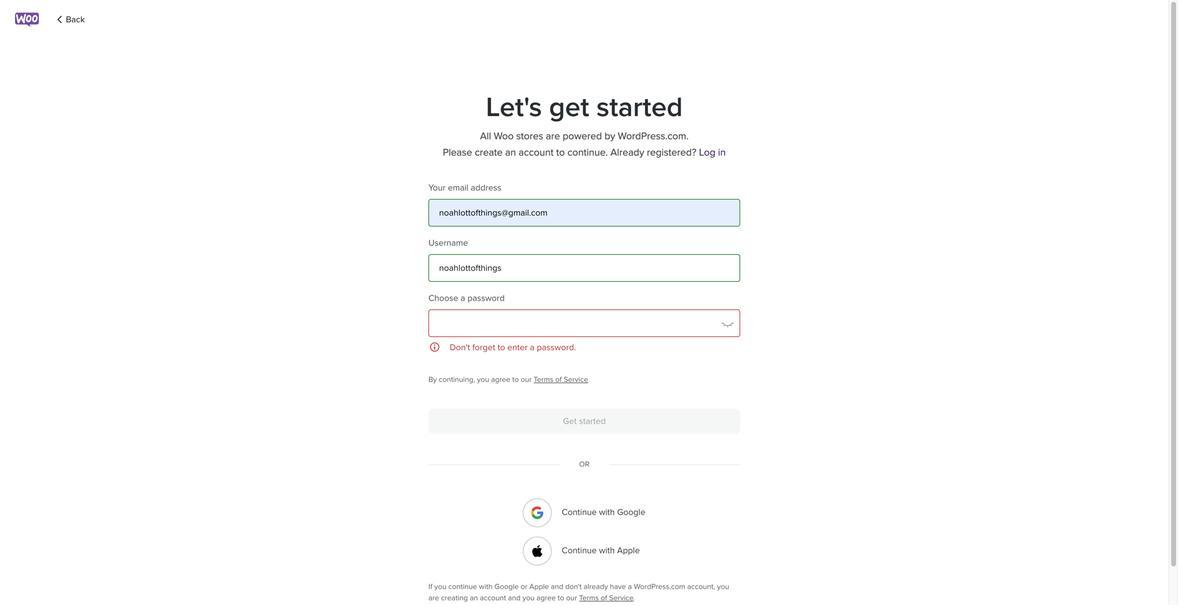 Task type: vqa. For each thing, say whether or not it's contained in the screenshot.
"Username" TEXT FIELD
yes



Task type: describe. For each thing, give the bounding box(es) containing it.
back link
[[55, 11, 85, 28]]

1 horizontal spatial and
[[551, 582, 564, 591]]

by continuing, you agree to our terms of service
[[429, 375, 589, 384]]

by
[[605, 130, 616, 142]]

0 vertical spatial our
[[521, 375, 532, 384]]

registered?
[[647, 147, 697, 158]]

0 horizontal spatial and
[[508, 593, 521, 603]]

your email address
[[429, 182, 502, 193]]

continue.
[[568, 147, 608, 158]]

.
[[634, 593, 636, 603]]

agree inside if you continue with google or apple and don't already have a wordpress.com account, you are creating an account and you agree to our
[[537, 593, 556, 603]]

terms of service link for by continuing, you agree to our terms of service
[[534, 375, 589, 384]]

create
[[475, 147, 503, 158]]

email
[[448, 182, 469, 193]]

enter
[[508, 342, 528, 353]]

Username text field
[[429, 254, 741, 282]]

address
[[471, 182, 502, 193]]

to inside let's get started all woo stores are powered by wordpress.com. please create an account to continue. already registered? log in
[[557, 147, 565, 158]]

apple inside button
[[617, 545, 640, 556]]

with for apple
[[599, 545, 615, 556]]

please
[[443, 147, 472, 158]]

banner banner
[[0, 5, 1169, 118]]

continue
[[449, 582, 477, 591]]

1 vertical spatial service
[[609, 593, 634, 603]]

with for google
[[599, 507, 615, 517]]

already
[[611, 147, 645, 158]]

all
[[480, 130, 491, 142]]

get
[[563, 416, 577, 426]]

0 vertical spatial terms
[[534, 375, 554, 384]]

if you continue with google or apple and don't already have a wordpress.com account, you are creating an account and you agree to our
[[429, 582, 730, 603]]

username
[[429, 238, 468, 248]]

don't
[[566, 582, 582, 591]]

0 vertical spatial or
[[579, 460, 590, 469]]

back
[[66, 14, 85, 25]]

0 horizontal spatial of
[[556, 375, 562, 384]]

account inside let's get started all woo stores are powered by wordpress.com. please create an account to continue. already registered? log in
[[519, 147, 554, 158]]

our inside if you continue with google or apple and don't already have a wordpress.com account, you are creating an account and you agree to our
[[566, 593, 577, 603]]

choose a password
[[429, 293, 505, 303]]

wordpress.com
[[634, 582, 686, 591]]



Task type: locate. For each thing, give the bounding box(es) containing it.
to left continue.
[[557, 147, 565, 158]]

google right continue
[[495, 582, 519, 591]]

an inside let's get started all woo stores are powered by wordpress.com. please create an account to continue. already registered? log in
[[506, 147, 516, 158]]

1 horizontal spatial an
[[506, 147, 516, 158]]

1 vertical spatial apple
[[530, 582, 549, 591]]

continue for continue with apple
[[562, 545, 597, 556]]

you
[[477, 375, 489, 384], [435, 582, 447, 591], [718, 582, 730, 591], [523, 593, 535, 603]]

apple
[[617, 545, 640, 556], [530, 582, 549, 591]]

0 horizontal spatial google
[[495, 582, 519, 591]]

2 horizontal spatial a
[[628, 582, 632, 591]]

0 horizontal spatial an
[[470, 593, 478, 603]]

are down if
[[429, 593, 439, 603]]

1 continue from the top
[[562, 507, 597, 517]]

1 horizontal spatial service
[[609, 593, 634, 603]]

are inside if you continue with google or apple and don't already have a wordpress.com account, you are creating an account and you agree to our
[[429, 593, 439, 603]]

log in
[[699, 147, 726, 158]]

get started button
[[429, 409, 741, 434]]

account right creating
[[480, 593, 506, 603]]

continue up the continue with apple button
[[562, 507, 597, 517]]

agree down don't forget to enter a password. on the left bottom of page
[[491, 375, 511, 384]]

wordpress.com.
[[618, 130, 689, 142]]

log in link
[[699, 147, 726, 158]]

1 horizontal spatial a
[[530, 342, 535, 353]]

continue up don't on the bottom of the page
[[562, 545, 597, 556]]

0 vertical spatial google
[[617, 507, 646, 517]]

2 vertical spatial with
[[479, 582, 493, 591]]

agree
[[491, 375, 511, 384], [537, 593, 556, 603]]

account down "stores"
[[519, 147, 554, 158]]

0 horizontal spatial account
[[480, 593, 506, 603]]

with up continue with apple
[[599, 507, 615, 517]]

continue with google button
[[523, 498, 646, 527]]

1 horizontal spatial of
[[601, 593, 608, 603]]

woo
[[494, 130, 514, 142]]

password
[[468, 293, 505, 303]]

an down woo on the left top of page
[[506, 147, 516, 158]]

continue
[[562, 507, 597, 517], [562, 545, 597, 556]]

0 vertical spatial apple
[[617, 545, 640, 556]]

creating
[[441, 593, 468, 603]]

let's get started all woo stores are powered by wordpress.com. please create an account to continue. already registered? log in
[[443, 91, 726, 158]]

0 vertical spatial service
[[564, 375, 589, 384]]

continuing,
[[439, 375, 475, 384]]

0 horizontal spatial agree
[[491, 375, 511, 384]]

1 vertical spatial terms of service link
[[579, 593, 634, 603]]

continue for continue with google
[[562, 507, 597, 517]]

0 vertical spatial terms of service link
[[534, 375, 589, 384]]

1 vertical spatial or
[[521, 582, 528, 591]]

google
[[617, 507, 646, 517], [495, 582, 519, 591]]

0 vertical spatial an
[[506, 147, 516, 158]]

1 horizontal spatial apple
[[617, 545, 640, 556]]

a
[[461, 293, 465, 303], [530, 342, 535, 353], [628, 582, 632, 591]]

an down continue
[[470, 593, 478, 603]]

a right enter
[[530, 342, 535, 353]]

terms down already
[[579, 593, 599, 603]]

0 horizontal spatial are
[[429, 593, 439, 603]]

apple inside if you continue with google or apple and don't already have a wordpress.com account, you are creating an account and you agree to our
[[530, 582, 549, 591]]

are inside let's get started all woo stores are powered by wordpress.com. please create an account to continue. already registered? log in
[[546, 130, 560, 142]]

terms of service link down password.
[[534, 375, 589, 384]]

0 horizontal spatial service
[[564, 375, 589, 384]]

our
[[521, 375, 532, 384], [566, 593, 577, 603]]

of down password.
[[556, 375, 562, 384]]

your
[[429, 182, 446, 193]]

continue with apple
[[562, 545, 640, 556]]

1 horizontal spatial are
[[546, 130, 560, 142]]

with inside if you continue with google or apple and don't already have a wordpress.com account, you are creating an account and you agree to our
[[479, 582, 493, 591]]

1 vertical spatial an
[[470, 593, 478, 603]]

our down enter
[[521, 375, 532, 384]]

account inside if you continue with google or apple and don't already have a wordpress.com account, you are creating an account and you agree to our
[[480, 593, 506, 603]]

to
[[557, 147, 565, 158], [498, 342, 505, 353], [513, 375, 519, 384], [558, 593, 565, 603]]

password.
[[537, 342, 576, 353]]

of down already
[[601, 593, 608, 603]]

let's
[[486, 91, 542, 124]]

account
[[519, 147, 554, 158], [480, 593, 506, 603]]

1 vertical spatial with
[[599, 545, 615, 556]]

1 vertical spatial our
[[566, 593, 577, 603]]

stores
[[517, 130, 544, 142]]

started
[[579, 416, 606, 426]]

1 vertical spatial google
[[495, 582, 519, 591]]

1 horizontal spatial terms
[[579, 593, 599, 603]]

or
[[579, 460, 590, 469], [521, 582, 528, 591]]

0 horizontal spatial or
[[521, 582, 528, 591]]

terms down password.
[[534, 375, 554, 384]]

by
[[429, 375, 437, 384]]

continue with apple button
[[523, 537, 646, 566]]

forget
[[473, 342, 496, 353]]

and right creating
[[508, 593, 521, 603]]

0 vertical spatial are
[[546, 130, 560, 142]]

0 vertical spatial with
[[599, 507, 615, 517]]

get started
[[549, 91, 683, 124]]

terms of service link
[[534, 375, 589, 384], [579, 593, 634, 603]]

are right "stores"
[[546, 130, 560, 142]]

0 horizontal spatial apple
[[530, 582, 549, 591]]

1 vertical spatial continue
[[562, 545, 597, 556]]

are
[[546, 130, 560, 142], [429, 593, 439, 603]]

an inside if you continue with google or apple and don't already have a wordpress.com account, you are creating an account and you agree to our
[[470, 593, 478, 603]]

continue with google
[[562, 507, 646, 517]]

google up continue with apple
[[617, 507, 646, 517]]

don't
[[450, 342, 470, 353]]

Your email address email field
[[429, 199, 741, 227]]

with right continue
[[479, 582, 493, 591]]

1 vertical spatial account
[[480, 593, 506, 603]]

1 horizontal spatial agree
[[537, 593, 556, 603]]

1 vertical spatial agree
[[537, 593, 556, 603]]

agree down the continue with apple button
[[537, 593, 556, 603]]

choose
[[429, 293, 459, 303]]

powered
[[563, 130, 602, 142]]

to left the terms of service .
[[558, 593, 565, 603]]

terms of service link down already
[[579, 593, 634, 603]]

1 horizontal spatial our
[[566, 593, 577, 603]]

an
[[506, 147, 516, 158], [470, 593, 478, 603]]

and
[[551, 582, 564, 591], [508, 593, 521, 603]]

0 horizontal spatial a
[[461, 293, 465, 303]]

0 vertical spatial of
[[556, 375, 562, 384]]

or down get started button on the bottom of page
[[579, 460, 590, 469]]

a inside if you continue with google or apple and don't already have a wordpress.com account, you are creating an account and you agree to our
[[628, 582, 632, 591]]

don't forget to enter a password.
[[450, 342, 576, 353]]

1 horizontal spatial account
[[519, 147, 554, 158]]

1 vertical spatial terms
[[579, 593, 599, 603]]

to inside if you continue with google or apple and don't already have a wordpress.com account, you are creating an account and you agree to our
[[558, 593, 565, 603]]

and left don't on the bottom of the page
[[551, 582, 564, 591]]

1 vertical spatial a
[[530, 342, 535, 353]]

terms of service link for .
[[579, 593, 634, 603]]

already
[[584, 582, 608, 591]]

Choose a password password field
[[429, 309, 741, 337]]

0 vertical spatial continue
[[562, 507, 597, 517]]

1 vertical spatial are
[[429, 593, 439, 603]]

terms
[[534, 375, 554, 384], [579, 593, 599, 603]]

service
[[564, 375, 589, 384], [609, 593, 634, 603]]

or inside if you continue with google or apple and don't already have a wordpress.com account, you are creating an account and you agree to our
[[521, 582, 528, 591]]

account,
[[688, 582, 716, 591]]

apple up have
[[617, 545, 640, 556]]

with
[[599, 507, 615, 517], [599, 545, 615, 556], [479, 582, 493, 591]]

get started
[[563, 416, 606, 426]]

1 horizontal spatial google
[[617, 507, 646, 517]]

1 vertical spatial of
[[601, 593, 608, 603]]

our down don't on the bottom of the page
[[566, 593, 577, 603]]

service down have
[[609, 593, 634, 603]]

0 horizontal spatial our
[[521, 375, 532, 384]]

with up have
[[599, 545, 615, 556]]

google inside if you continue with google or apple and don't already have a wordpress.com account, you are creating an account and you agree to our
[[495, 582, 519, 591]]

terms of service .
[[579, 593, 636, 603]]

0 vertical spatial account
[[519, 147, 554, 158]]

have
[[610, 582, 626, 591]]

0 vertical spatial and
[[551, 582, 564, 591]]

0 vertical spatial a
[[461, 293, 465, 303]]

0 vertical spatial agree
[[491, 375, 511, 384]]

1 horizontal spatial or
[[579, 460, 590, 469]]

to left enter
[[498, 342, 505, 353]]

1 vertical spatial and
[[508, 593, 521, 603]]

service down password.
[[564, 375, 589, 384]]

if
[[429, 582, 433, 591]]

2 continue from the top
[[562, 545, 597, 556]]

a right have
[[628, 582, 632, 591]]

apple left don't on the bottom of the page
[[530, 582, 549, 591]]

a right 'choose'
[[461, 293, 465, 303]]

or left don't on the bottom of the page
[[521, 582, 528, 591]]

0 horizontal spatial terms
[[534, 375, 554, 384]]

2 vertical spatial a
[[628, 582, 632, 591]]

google inside button
[[617, 507, 646, 517]]

of
[[556, 375, 562, 384], [601, 593, 608, 603]]

to down enter
[[513, 375, 519, 384]]



